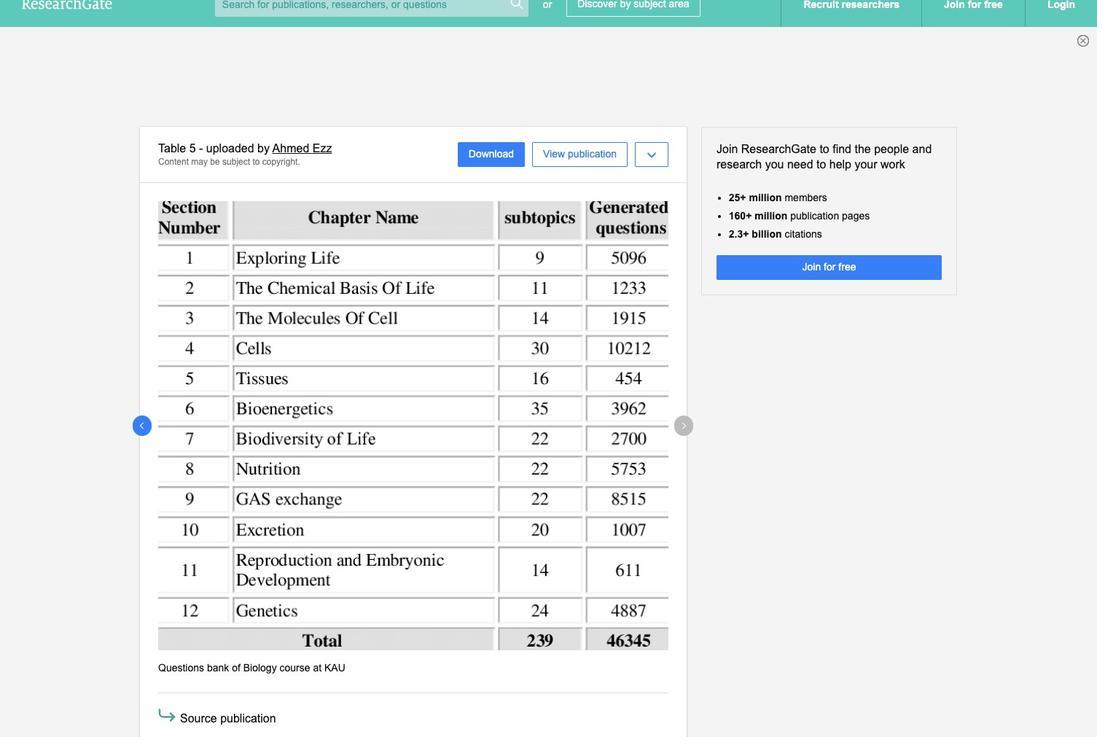 Task type: describe. For each thing, give the bounding box(es) containing it.
may
[[191, 157, 208, 167]]

kau
[[325, 662, 346, 674]]

25+
[[729, 192, 747, 203]]

160+
[[729, 210, 752, 222]]

2.3+
[[729, 228, 750, 240]]

content
[[158, 157, 189, 167]]

need
[[788, 158, 814, 171]]

view
[[544, 148, 565, 160]]

by
[[258, 142, 270, 155]]

5
[[189, 142, 196, 155]]

download
[[469, 148, 514, 160]]

people
[[875, 143, 910, 155]]

Search for publications, researchers, or questions field
[[215, 0, 529, 17]]

join for free
[[803, 261, 857, 273]]

to left find
[[820, 143, 830, 155]]

ahmed
[[273, 142, 310, 155]]

questions bank of biology course at kau
[[158, 662, 346, 674]]

to inside the table 5 - uploaded by ahmed ezz content may be subject to copyright.
[[253, 157, 260, 167]]

researchgate logo image
[[22, 0, 112, 9]]

publication for view publication
[[568, 148, 617, 160]]

uploaded
[[206, 142, 254, 155]]

join for free link
[[717, 255, 942, 280]]

ezz
[[313, 142, 332, 155]]

course
[[280, 662, 310, 674]]

bank
[[207, 662, 229, 674]]

join researchgate to find the people and research you need to help your work
[[717, 143, 933, 171]]

copyright.
[[262, 157, 300, 167]]

for
[[824, 261, 836, 273]]

publication for source publication
[[220, 713, 276, 725]]



Task type: vqa. For each thing, say whether or not it's contained in the screenshot.
the Table 2 - available via license: Creative Commons Attribution 4.0 International Content may be subject to copyright.
no



Task type: locate. For each thing, give the bounding box(es) containing it.
main content
[[0, 127, 1098, 738]]

join inside join researchgate to find the people and research you need to help your work
[[717, 143, 739, 155]]

help
[[830, 158, 852, 171]]

publication inside view publication link
[[568, 148, 617, 160]]

be
[[210, 157, 220, 167]]

table
[[158, 142, 186, 155]]

questions bank of biology course at kau image
[[158, 202, 669, 651]]

pages
[[843, 210, 870, 222]]

2 vertical spatial publication
[[220, 713, 276, 725]]

publication
[[568, 148, 617, 160], [791, 210, 840, 222], [220, 713, 276, 725]]

25+ million members 160+ million publication pages 2.3+ billion citations
[[729, 192, 870, 240]]

work
[[881, 158, 906, 171]]

0 horizontal spatial join
[[717, 143, 739, 155]]

to left help
[[817, 158, 827, 171]]

ahmed ezz link
[[273, 142, 332, 155]]

size m image
[[156, 705, 178, 727]]

join for join researchgate to find the people and research you need to help your work
[[717, 143, 739, 155]]

of
[[232, 662, 241, 674]]

0 vertical spatial million
[[749, 192, 782, 203]]

billion
[[752, 228, 782, 240]]

0 horizontal spatial publication
[[220, 713, 276, 725]]

source publication
[[180, 713, 276, 725]]

view publication link
[[533, 142, 628, 167]]

size s image
[[510, 0, 524, 10]]

to down by
[[253, 157, 260, 167]]

download link
[[458, 142, 525, 167]]

1 vertical spatial join
[[803, 261, 822, 273]]

publication right the source
[[220, 713, 276, 725]]

biology
[[243, 662, 277, 674]]

million
[[749, 192, 782, 203], [755, 210, 788, 222]]

publication down members
[[791, 210, 840, 222]]

main content containing table 5
[[0, 127, 1098, 738]]

0 vertical spatial publication
[[568, 148, 617, 160]]

publication right view
[[568, 148, 617, 160]]

and
[[913, 143, 933, 155]]

at
[[313, 662, 322, 674]]

find
[[833, 143, 852, 155]]

1 horizontal spatial publication
[[568, 148, 617, 160]]

1 vertical spatial publication
[[791, 210, 840, 222]]

million up billion
[[755, 210, 788, 222]]

you
[[766, 158, 785, 171]]

citations
[[785, 228, 823, 240]]

0 vertical spatial join
[[717, 143, 739, 155]]

members
[[785, 192, 828, 203]]

the
[[855, 143, 872, 155]]

join for join for free
[[803, 261, 822, 273]]

-
[[199, 142, 203, 155]]

publication inside 25+ million members 160+ million publication pages 2.3+ billion citations
[[791, 210, 840, 222]]

2 horizontal spatial publication
[[791, 210, 840, 222]]

free
[[839, 261, 857, 273]]

million right 25+
[[749, 192, 782, 203]]

1 horizontal spatial join
[[803, 261, 822, 273]]

to
[[820, 143, 830, 155], [253, 157, 260, 167], [817, 158, 827, 171]]

table 5 - uploaded by ahmed ezz content may be subject to copyright.
[[158, 142, 332, 167]]

1 vertical spatial million
[[755, 210, 788, 222]]

researchgate
[[742, 143, 817, 155]]

your
[[855, 158, 878, 171]]

questions
[[158, 662, 204, 674]]

join up research on the top right of page
[[717, 143, 739, 155]]

view publication
[[544, 148, 617, 160]]

subject
[[223, 157, 250, 167]]

join
[[717, 143, 739, 155], [803, 261, 822, 273]]

research
[[717, 158, 762, 171]]

source
[[180, 713, 217, 725]]

join left for
[[803, 261, 822, 273]]



